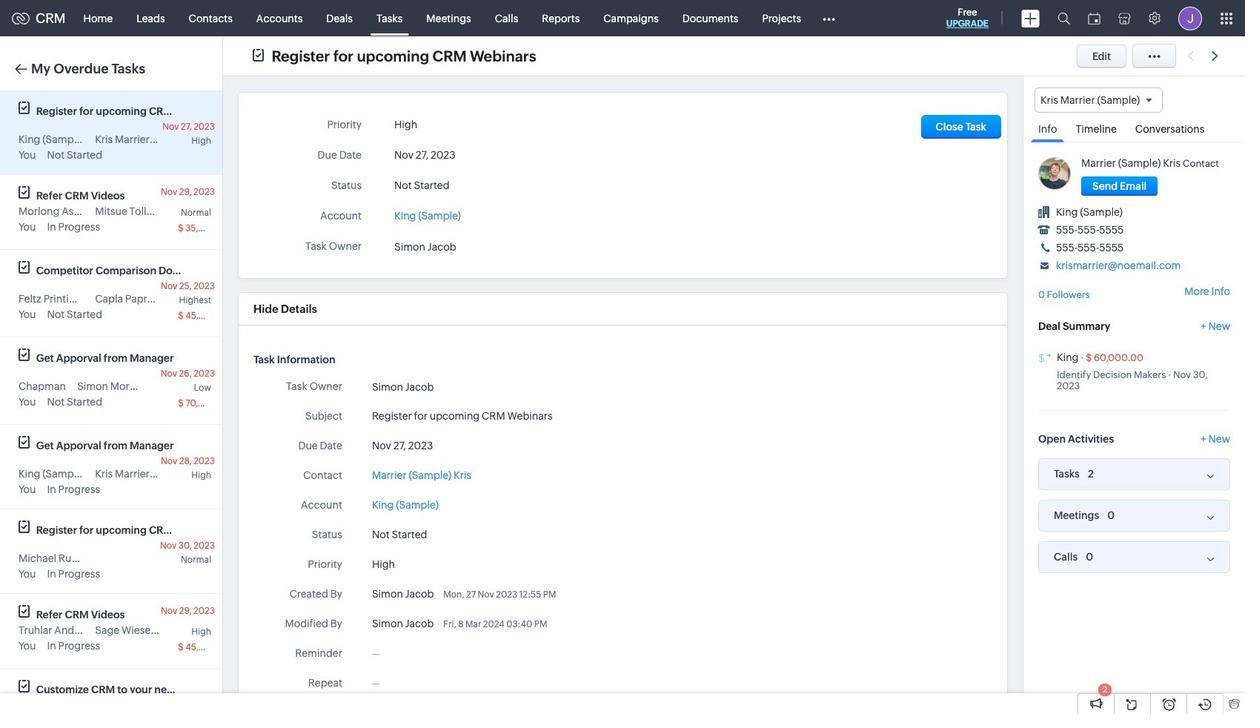 Task type: describe. For each thing, give the bounding box(es) containing it.
calendar image
[[1089, 12, 1101, 24]]

create menu element
[[1013, 0, 1049, 36]]

profile image
[[1179, 6, 1203, 30]]

logo image
[[12, 12, 30, 24]]

next record image
[[1213, 51, 1222, 61]]

profile element
[[1170, 0, 1212, 36]]



Task type: locate. For each thing, give the bounding box(es) containing it.
search image
[[1058, 12, 1071, 24]]

search element
[[1049, 0, 1080, 36]]

Other Modules field
[[814, 6, 845, 30]]

create menu image
[[1022, 9, 1040, 27]]

None field
[[1035, 88, 1164, 113]]

previous record image
[[1188, 51, 1195, 61]]

None button
[[1082, 177, 1159, 196]]



Task type: vqa. For each thing, say whether or not it's contained in the screenshot.
Create Menu element at right
yes



